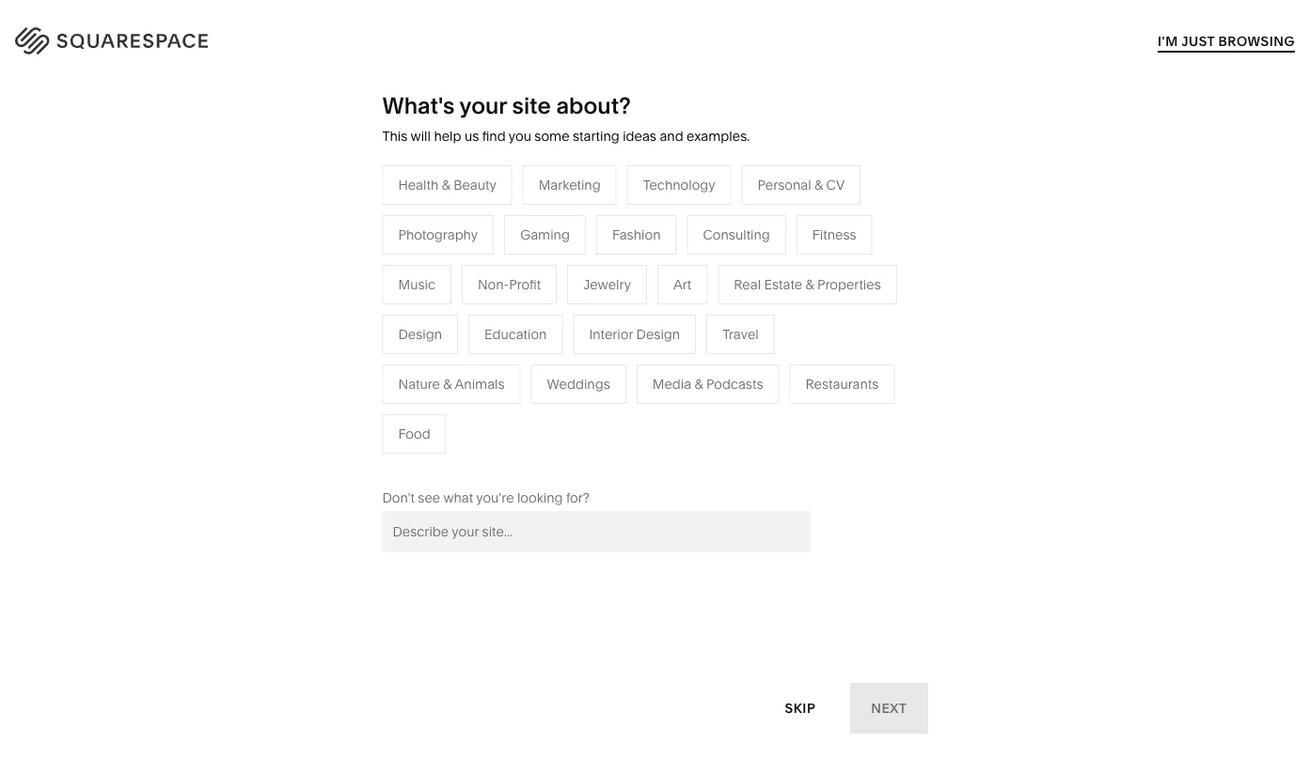 Task type: locate. For each thing, give the bounding box(es) containing it.
nature & animals down community
[[398, 376, 505, 392]]

1 vertical spatial media & podcasts
[[652, 376, 763, 392]]

0 horizontal spatial properties
[[744, 403, 808, 419]]

nature down home
[[859, 290, 901, 306]]

you right 'find'
[[509, 128, 531, 144]]

fashion up professional
[[462, 262, 511, 278]]

Weddings radio
[[531, 365, 626, 404]]

1 vertical spatial nature & animals
[[398, 376, 505, 392]]

us
[[464, 128, 479, 144]]

1 vertical spatial travel
[[722, 327, 759, 343]]

estate
[[764, 277, 802, 293], [691, 403, 729, 419]]

animals down "decor"
[[916, 290, 966, 306]]

real down weddings link
[[661, 403, 688, 419]]

gaming
[[520, 227, 570, 243]]

& right health
[[442, 177, 450, 193]]

0 horizontal spatial estate
[[691, 403, 729, 419]]

nature & animals down home & decor link at the top right
[[859, 290, 966, 306]]

nature down design option
[[398, 376, 440, 392]]

entertainment
[[462, 403, 550, 419]]

1 horizontal spatial nature
[[859, 290, 901, 306]]

0 vertical spatial media
[[661, 318, 700, 334]]

and right ideas
[[660, 128, 683, 144]]

personal
[[791, 129, 854, 148]]

weddings down events link
[[661, 375, 724, 391]]

real inside 'option'
[[734, 277, 761, 293]]

animals inside radio
[[455, 376, 505, 392]]

real estate & properties down weddings link
[[661, 403, 808, 419]]

Photography radio
[[382, 215, 494, 255]]

& down business in the left of the page
[[538, 346, 546, 362]]

0 horizontal spatial weddings
[[547, 376, 610, 392]]

online
[[1086, 111, 1130, 130]]

log             in
[[1228, 30, 1272, 46]]

1 vertical spatial podcasts
[[706, 376, 763, 392]]

examples.
[[687, 128, 750, 144]]

media down events
[[652, 376, 691, 392]]

0 horizontal spatial nature
[[398, 376, 440, 392]]

1 vertical spatial non-
[[549, 346, 581, 362]]

fitness
[[812, 227, 856, 243]]

restaurants
[[661, 290, 734, 306], [805, 376, 879, 392]]

1 horizontal spatial nature & animals
[[859, 290, 966, 306]]

fashion up jewelry
[[612, 227, 661, 243]]

design inside the interior design radio
[[636, 327, 680, 343]]

design up events
[[636, 327, 680, 343]]

0 vertical spatial media & podcasts
[[661, 318, 772, 334]]

1 vertical spatial nature
[[398, 376, 440, 392]]

1 vertical spatial properties
[[744, 403, 808, 419]]

Food radio
[[382, 415, 446, 454]]

food inside radio
[[398, 426, 430, 442]]

1 vertical spatial restaurants
[[805, 376, 879, 392]]

0 horizontal spatial food
[[398, 426, 430, 442]]

food down nature & animals radio
[[398, 426, 430, 442]]

0 horizontal spatial a
[[925, 111, 934, 130]]

squarespace logo image
[[38, 24, 230, 52]]

real estate & properties down fitness radio
[[734, 277, 881, 293]]

health & beauty
[[398, 177, 496, 193]]

Non-Profit radio
[[462, 265, 557, 305]]

personal
[[758, 177, 811, 193]]

1 vertical spatial media
[[652, 376, 691, 392]]

fashion link
[[462, 262, 530, 278]]

& left cv
[[814, 177, 823, 193]]

1 vertical spatial animals
[[455, 376, 505, 392]]

a
[[925, 111, 934, 130], [1196, 111, 1205, 130]]

beauty
[[453, 177, 496, 193]]

1 vertical spatial real
[[661, 403, 688, 419]]

nature & animals inside radio
[[398, 376, 505, 392]]

weddings down profits
[[547, 376, 610, 392]]

what
[[443, 490, 473, 506]]

1 horizontal spatial you
[[855, 111, 882, 130]]

services
[[541, 290, 594, 306]]

see
[[418, 490, 440, 506]]

media & podcasts down events link
[[652, 376, 763, 392]]

weddings link
[[661, 375, 743, 391]]

store,
[[1134, 111, 1174, 130]]

and inside the whether you need a portfolio website, an online store, or a personal blog, you can use squarespace's customizable and responsive website templates to get started.
[[1193, 129, 1220, 148]]

0 vertical spatial non-
[[478, 277, 509, 293]]

i'm just browsing link
[[1158, 15, 1295, 67]]

any
[[187, 102, 267, 160]]

Travel radio
[[706, 315, 775, 354]]

food
[[462, 375, 495, 391], [398, 426, 430, 442]]

0 horizontal spatial nature & animals
[[398, 376, 505, 392]]

travel up restaurants link
[[661, 262, 697, 278]]

website
[[873, 147, 929, 166]]

0 vertical spatial real estate & properties
[[734, 277, 881, 293]]

and right the or
[[1193, 129, 1220, 148]]

podcasts inside radio
[[706, 376, 763, 392]]

and
[[660, 128, 683, 144], [1193, 129, 1220, 148]]

0 horizontal spatial fashion
[[462, 262, 511, 278]]

real
[[734, 277, 761, 293], [661, 403, 688, 419]]

0 horizontal spatial travel
[[661, 262, 697, 278]]

1 vertical spatial estate
[[691, 403, 729, 419]]

0 vertical spatial fashion
[[612, 227, 661, 243]]

non-
[[478, 277, 509, 293], [549, 346, 581, 362]]

real up media & podcasts link
[[734, 277, 761, 293]]

with
[[188, 149, 283, 207]]

1 design from the left
[[398, 327, 442, 343]]

0 vertical spatial restaurants
[[661, 290, 734, 306]]

1 horizontal spatial estate
[[764, 277, 802, 293]]

1 vertical spatial fashion
[[462, 262, 511, 278]]

Education radio
[[468, 315, 563, 354]]

media up events
[[661, 318, 700, 334]]

jewelry
[[583, 277, 631, 293]]

fashion
[[612, 227, 661, 243], [462, 262, 511, 278]]

media & podcasts inside radio
[[652, 376, 763, 392]]

0 vertical spatial nature
[[859, 290, 901, 306]]

0 vertical spatial animals
[[916, 290, 966, 306]]

1 horizontal spatial a
[[1196, 111, 1205, 130]]

templates
[[933, 147, 1005, 166]]

podcasts
[[715, 318, 772, 334], [706, 376, 763, 392]]

media & podcasts down restaurants link
[[661, 318, 772, 334]]

travel down restaurants link
[[722, 327, 759, 343]]

media
[[661, 318, 700, 334], [652, 376, 691, 392]]

you
[[855, 111, 882, 130], [509, 128, 531, 144], [897, 129, 923, 148]]

1 horizontal spatial properties
[[817, 277, 881, 293]]

& inside 'option'
[[442, 177, 450, 193]]

& down weddings link
[[733, 403, 741, 419]]

1 horizontal spatial and
[[1193, 129, 1220, 148]]

travel link
[[661, 262, 716, 278]]

alameda image
[[476, 643, 834, 760]]

what's
[[382, 91, 455, 119]]

weddings
[[661, 375, 724, 391], [547, 376, 610, 392]]

for?
[[566, 490, 589, 506]]

a right need
[[925, 111, 934, 130]]

estate up travel 'option'
[[764, 277, 802, 293]]

1 horizontal spatial animals
[[916, 290, 966, 306]]

0 vertical spatial travel
[[661, 262, 697, 278]]

interior
[[589, 327, 633, 343]]

1 vertical spatial food
[[398, 426, 430, 442]]

0 horizontal spatial animals
[[455, 376, 505, 392]]

properties
[[817, 277, 881, 293], [744, 403, 808, 419]]

1 horizontal spatial real
[[734, 277, 761, 293]]

&
[[442, 177, 450, 193], [814, 177, 823, 193], [900, 262, 909, 278], [806, 277, 814, 293], [904, 290, 913, 306], [703, 318, 711, 334], [538, 346, 546, 362], [443, 376, 452, 392], [695, 376, 703, 392], [733, 403, 741, 419]]

0 horizontal spatial restaurants
[[661, 290, 734, 306]]

podcasts down restaurants link
[[715, 318, 772, 334]]

nature & animals
[[859, 290, 966, 306], [398, 376, 505, 392]]

Music radio
[[382, 265, 451, 305]]

0 horizontal spatial and
[[660, 128, 683, 144]]

animals down community
[[455, 376, 505, 392]]

you left can
[[897, 129, 923, 148]]

a right the or
[[1196, 111, 1205, 130]]

0 horizontal spatial real
[[661, 403, 688, 419]]

0 vertical spatial estate
[[764, 277, 802, 293]]

your
[[459, 91, 507, 119]]

blog,
[[857, 129, 894, 148]]

design down "music"
[[398, 327, 442, 343]]

professional
[[462, 290, 538, 306]]

0 vertical spatial properties
[[817, 277, 881, 293]]

home
[[859, 262, 897, 278]]

0 horizontal spatial non-
[[478, 277, 509, 293]]

restaurants link
[[661, 290, 753, 306]]

podcasts up the real estate & properties 'link'
[[706, 376, 763, 392]]

1 vertical spatial real estate & properties
[[661, 403, 808, 419]]

1 horizontal spatial travel
[[722, 327, 759, 343]]

1 horizontal spatial fashion
[[612, 227, 661, 243]]

0 horizontal spatial you
[[509, 128, 531, 144]]

personal & cv
[[758, 177, 845, 193]]

0 vertical spatial podcasts
[[715, 318, 772, 334]]

estate down weddings link
[[691, 403, 729, 419]]

0 vertical spatial food
[[462, 375, 495, 391]]

media inside radio
[[652, 376, 691, 392]]

weddings inside "radio"
[[547, 376, 610, 392]]

Gaming radio
[[504, 215, 586, 255]]

0 vertical spatial real
[[734, 277, 761, 293]]

properties down travel 'option'
[[744, 403, 808, 419]]

1 horizontal spatial design
[[636, 327, 680, 343]]

Fitness radio
[[796, 215, 872, 255]]

& down fitness radio
[[806, 277, 814, 293]]

2 design from the left
[[636, 327, 680, 343]]

squarespace logo link
[[38, 24, 285, 52]]

0 horizontal spatial design
[[398, 327, 442, 343]]

1 horizontal spatial non-
[[549, 346, 581, 362]]

1 a from the left
[[925, 111, 934, 130]]

template
[[278, 102, 481, 160]]

interior design
[[589, 327, 680, 343]]

you left need
[[855, 111, 882, 130]]

Fashion radio
[[596, 215, 677, 255]]

1 horizontal spatial restaurants
[[805, 376, 879, 392]]

next button
[[850, 684, 928, 734]]

food down community
[[462, 375, 495, 391]]

nature & animals link
[[859, 290, 984, 306]]

non-profit
[[478, 277, 541, 293]]

nature inside radio
[[398, 376, 440, 392]]

properties down fitness
[[817, 277, 881, 293]]

estate inside 'option'
[[764, 277, 802, 293]]

Interior Design radio
[[573, 315, 696, 354]]

get
[[1026, 147, 1050, 166]]



Task type: vqa. For each thing, say whether or not it's contained in the screenshot.
Fitness
yes



Task type: describe. For each thing, give the bounding box(es) containing it.
don't see what you're looking for?
[[382, 490, 589, 506]]

Consulting radio
[[687, 215, 786, 255]]

Marketing radio
[[523, 165, 617, 205]]

food link
[[462, 375, 513, 391]]

just
[[1181, 33, 1215, 49]]

marketing
[[539, 177, 601, 193]]

2 horizontal spatial you
[[897, 129, 923, 148]]

browsing
[[1218, 33, 1295, 49]]

Media & Podcasts radio
[[636, 365, 779, 404]]

you inside what's your site about? this will help us find you some starting ideas and examples.
[[509, 128, 531, 144]]

portfolio
[[937, 111, 998, 130]]

Health & Beauty radio
[[382, 165, 512, 205]]

in
[[1259, 30, 1272, 46]]

education
[[484, 327, 547, 343]]

professional services link
[[462, 290, 613, 306]]

media & podcasts link
[[661, 318, 790, 334]]

0 vertical spatial nature & animals
[[859, 290, 966, 306]]

find
[[482, 128, 506, 144]]

& down home & decor
[[904, 290, 913, 306]]

Nature & Animals radio
[[382, 365, 521, 404]]

consulting
[[703, 227, 770, 243]]

& down events link
[[695, 376, 703, 392]]

cv
[[826, 177, 845, 193]]

website,
[[1002, 111, 1062, 130]]

decor
[[912, 262, 950, 278]]

& left "food" link
[[443, 376, 452, 392]]

degraw image
[[898, 643, 1257, 760]]

responsive
[[791, 147, 870, 166]]

home & decor
[[859, 262, 950, 278]]

Jewelry radio
[[567, 265, 647, 305]]

can
[[926, 129, 953, 148]]

business
[[499, 318, 554, 334]]

popular designs
[[283, 262, 385, 278]]

whether you need a portfolio website, an online store, or a personal blog, you can use squarespace's customizable and responsive website templates to get started.
[[791, 111, 1220, 166]]

1 horizontal spatial food
[[462, 375, 495, 391]]

home & decor link
[[859, 262, 969, 278]]

Don't see what you're looking for? field
[[382, 511, 810, 553]]

to
[[1008, 147, 1023, 166]]

community & non-profits
[[462, 346, 619, 362]]

designs
[[334, 262, 385, 278]]

design inside design option
[[398, 327, 442, 343]]

restaurants inside option
[[805, 376, 879, 392]]

entertainment link
[[462, 403, 569, 419]]

this
[[382, 128, 408, 144]]

real estate & properties link
[[661, 403, 827, 419]]

& down restaurants link
[[703, 318, 711, 334]]

customizable
[[1094, 129, 1190, 148]]

i'm
[[1158, 33, 1178, 49]]

popular designs link
[[264, 262, 385, 278]]

professional services
[[462, 290, 594, 306]]

profit
[[509, 277, 541, 293]]

profits
[[581, 346, 619, 362]]

local business
[[462, 318, 554, 334]]

whether
[[791, 111, 852, 130]]

Personal & CV radio
[[742, 165, 861, 205]]

fashion inside radio
[[612, 227, 661, 243]]

what's your site about? this will help us find you some starting ideas and examples.
[[382, 91, 750, 144]]

popular
[[283, 262, 331, 278]]

photography
[[398, 227, 478, 243]]

site
[[512, 91, 551, 119]]

squarespace's
[[985, 129, 1090, 148]]

and inside what's your site about? this will help us find you some starting ideas and examples.
[[660, 128, 683, 144]]

will
[[411, 128, 431, 144]]

community
[[462, 346, 535, 362]]

use
[[956, 129, 982, 148]]

need
[[885, 111, 922, 130]]

next
[[871, 701, 907, 717]]

some
[[534, 128, 569, 144]]

& inside 'option'
[[806, 277, 814, 293]]

properties inside 'option'
[[817, 277, 881, 293]]

technology
[[643, 177, 715, 193]]

looking
[[517, 490, 563, 506]]

about?
[[556, 91, 631, 119]]

an
[[1065, 111, 1083, 130]]

events link
[[661, 346, 721, 362]]

ease.
[[294, 149, 413, 207]]

Art radio
[[657, 265, 707, 305]]

local business link
[[462, 318, 573, 334]]

make any template yours with ease.
[[52, 102, 491, 207]]

non- inside option
[[478, 277, 509, 293]]

1 horizontal spatial weddings
[[661, 375, 724, 391]]

started.
[[1054, 147, 1108, 166]]

music
[[398, 277, 435, 293]]

you're
[[476, 490, 514, 506]]

yours
[[52, 149, 178, 207]]

log             in link
[[1228, 30, 1272, 46]]

2 a from the left
[[1196, 111, 1205, 130]]

make
[[52, 102, 176, 160]]

Restaurants radio
[[790, 365, 895, 404]]

log
[[1228, 30, 1255, 46]]

travel inside 'option'
[[722, 327, 759, 343]]

starting
[[573, 128, 619, 144]]

help
[[434, 128, 461, 144]]

Real Estate & Properties radio
[[718, 265, 897, 305]]

Technology radio
[[627, 165, 731, 205]]

skip button
[[764, 683, 836, 735]]

Design radio
[[382, 315, 458, 354]]

events
[[661, 346, 702, 362]]

i'm just browsing
[[1158, 33, 1295, 49]]

local
[[462, 318, 496, 334]]

& right home
[[900, 262, 909, 278]]

real estate & properties inside 'option'
[[734, 277, 881, 293]]

skip
[[785, 701, 816, 717]]

or
[[1178, 111, 1193, 130]]

health
[[398, 177, 438, 193]]

ideas
[[623, 128, 656, 144]]

art
[[673, 277, 691, 293]]



